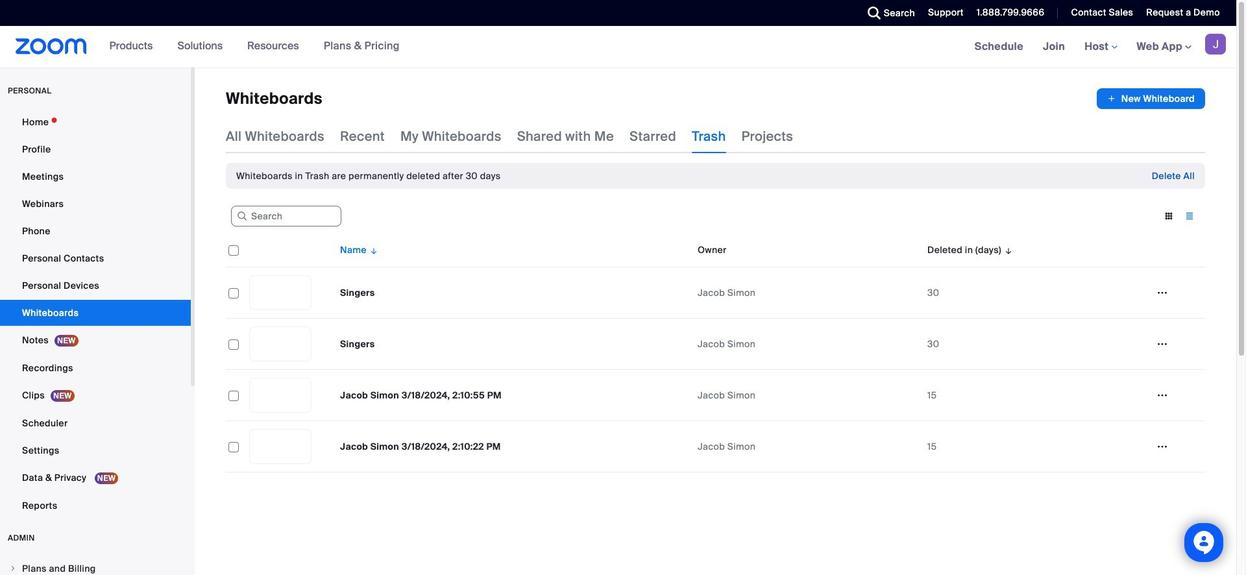 Task type: describe. For each thing, give the bounding box(es) containing it.
arrow down image
[[1002, 242, 1014, 258]]

thumbnail of jacob simon 3/18/2024, 2:10:22 pm image
[[250, 430, 311, 464]]

arrow down image
[[367, 242, 379, 258]]

more options for jacob simon 3/18/2024, 2:10:55 pm image
[[1152, 390, 1173, 401]]

jacob simon 3/18/2024, 2:10:22 pm element
[[340, 441, 501, 453]]

1 vertical spatial application
[[226, 233, 1215, 482]]

singers element for more options for singers icon in the right bottom of the page
[[340, 338, 375, 350]]

more options for singers image
[[1152, 338, 1173, 350]]

personal menu menu
[[0, 109, 191, 520]]

jacob simon 3/18/2024, 2:10:55 pm element
[[340, 390, 502, 401]]

0 vertical spatial application
[[1097, 88, 1206, 109]]

thumbnail of jacob simon 3/18/2024, 2:10:55 pm image
[[250, 379, 311, 412]]

singers element for more options for singers image
[[340, 287, 375, 299]]

Search text field
[[231, 206, 342, 227]]



Task type: locate. For each thing, give the bounding box(es) containing it.
list mode, selected image
[[1180, 210, 1200, 222]]

product information navigation
[[100, 26, 410, 68]]

2 singers element from the top
[[340, 338, 375, 350]]

thumbnail of singers image
[[250, 276, 311, 310], [250, 327, 311, 361]]

0 vertical spatial thumbnail of singers image
[[250, 276, 311, 310]]

right image
[[9, 565, 17, 573]]

0 vertical spatial singers element
[[340, 287, 375, 299]]

application
[[1097, 88, 1206, 109], [226, 233, 1215, 482]]

more options for singers image
[[1152, 287, 1173, 299]]

meetings navigation
[[965, 26, 1237, 68]]

thumbnail of singers image for singers element corresponding to more options for singers icon in the right bottom of the page
[[250, 327, 311, 361]]

profile picture image
[[1206, 34, 1226, 55]]

singers element
[[340, 287, 375, 299], [340, 338, 375, 350]]

zoom logo image
[[16, 38, 87, 55]]

1 vertical spatial thumbnail of singers image
[[250, 327, 311, 361]]

2 thumbnail of singers image from the top
[[250, 327, 311, 361]]

1 thumbnail of singers image from the top
[[250, 276, 311, 310]]

1 vertical spatial singers element
[[340, 338, 375, 350]]

grid mode, not selected image
[[1159, 210, 1180, 222]]

add image
[[1108, 92, 1117, 105]]

alert
[[236, 169, 501, 182]]

1 singers element from the top
[[340, 287, 375, 299]]

tabs of all whiteboard page tab list
[[226, 119, 793, 153]]

banner
[[0, 26, 1237, 68]]

thumbnail of singers image for more options for singers image's singers element
[[250, 276, 311, 310]]

menu item
[[0, 556, 191, 575]]

more options for jacob simon 3/18/2024, 2:10:22 pm image
[[1152, 441, 1173, 453]]



Task type: vqa. For each thing, say whether or not it's contained in the screenshot.
ENTERPRISE
no



